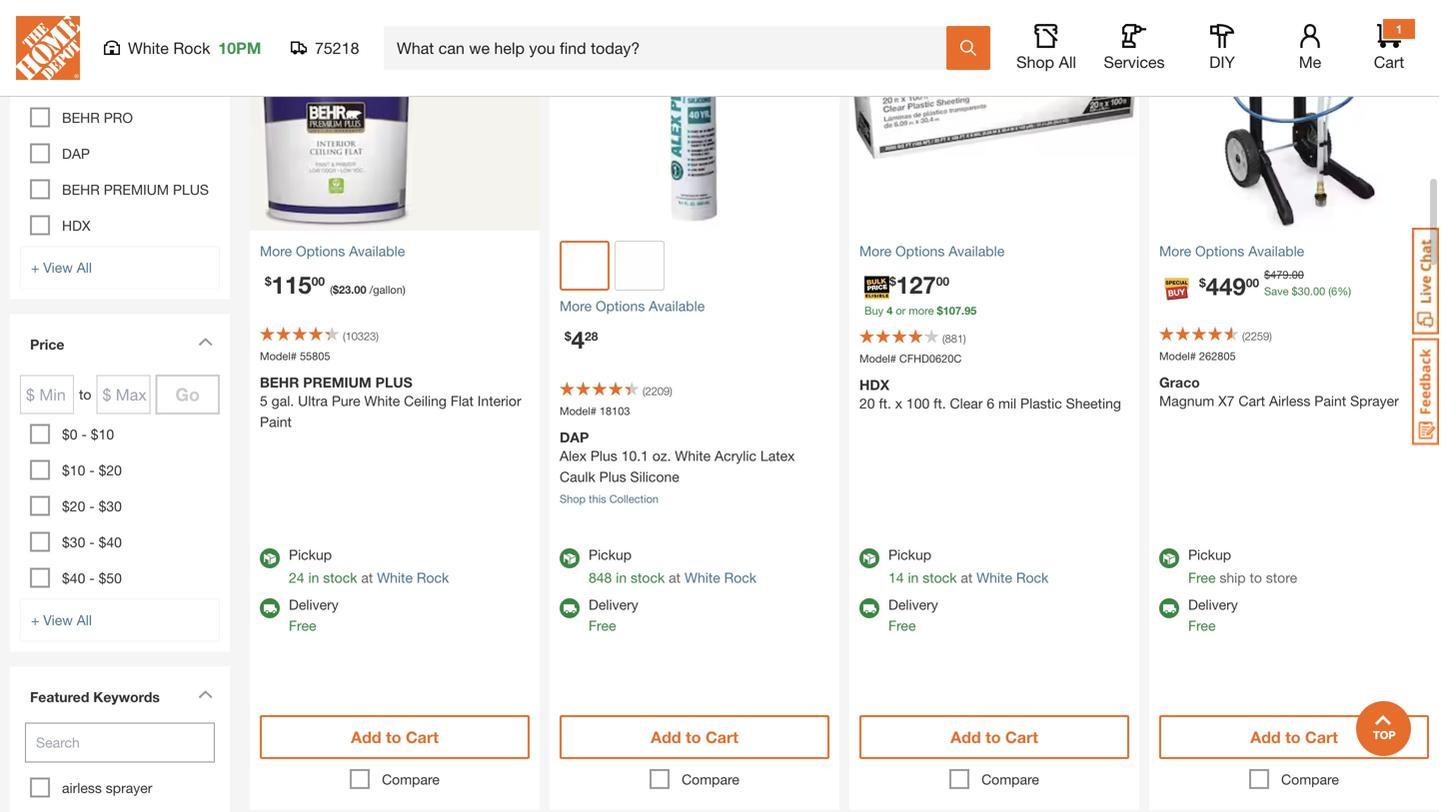Task type: locate. For each thing, give the bounding box(es) containing it.
behr for behr pro
[[62, 110, 100, 126]]

1 horizontal spatial 6
[[1332, 285, 1338, 298]]

+ up featured
[[31, 612, 39, 629]]

3 add to cart from the left
[[951, 728, 1039, 747]]

1 vertical spatial shop
[[560, 493, 586, 506]]

$30 - $40 link
[[62, 534, 122, 551]]

0 horizontal spatial paint
[[260, 414, 292, 430]]

3 pickup from the left
[[889, 547, 932, 563]]

available up 479
[[1249, 243, 1305, 259]]

behr premium plus link
[[62, 182, 209, 198]]

options up the $ 127 00
[[896, 243, 945, 259]]

shop left services on the top right of page
[[1017, 52, 1055, 71]]

$40
[[99, 534, 122, 551], [62, 570, 85, 587]]

) for buy
[[964, 332, 967, 345]]

1 vertical spatial $40
[[62, 570, 85, 587]]

2 delivery free from the left
[[589, 597, 639, 634]]

4 add to cart from the left
[[1251, 728, 1339, 747]]

stock right 14
[[923, 570, 957, 586]]

airless
[[1270, 393, 1311, 409]]

23
[[339, 283, 351, 296]]

- for $0
[[81, 427, 87, 443]]

00 up 107
[[937, 274, 950, 288]]

behr
[[62, 110, 100, 126], [62, 182, 100, 198], [260, 374, 299, 391]]

available for pickup image for 127
[[860, 549, 880, 569]]

1 vertical spatial caret icon image
[[198, 690, 213, 699]]

more options available up $ 115 00 ( $ 23 . 00 /gallon )
[[260, 243, 405, 259]]

- right $0
[[81, 427, 87, 443]]

20 ft. x 100 ft. clear 6 mil plastic sheeting image
[[850, 0, 1140, 231]]

100
[[907, 395, 930, 412]]

delivery down 14
[[889, 597, 939, 613]]

options up $ 115 00 ( $ 23 . 00 /gallon )
[[296, 243, 345, 259]]

more
[[909, 304, 934, 317]]

add
[[351, 728, 382, 747], [651, 728, 682, 747], [951, 728, 982, 747], [1251, 728, 1282, 747]]

all down the hdx link
[[77, 260, 92, 276]]

all down $40 - $50 link
[[77, 612, 92, 629]]

2 horizontal spatial at
[[961, 570, 973, 586]]

$ 127 00
[[890, 270, 950, 299]]

) for (
[[376, 330, 379, 343]]

$ up or
[[890, 274, 897, 288]]

paint down "gal."
[[260, 414, 292, 430]]

) down /gallon
[[376, 330, 379, 343]]

0 vertical spatial shop
[[1017, 52, 1055, 71]]

available for pickup image for 449
[[1160, 549, 1180, 569]]

available shipping image for buy
[[860, 599, 880, 619]]

449
[[1207, 272, 1247, 300]]

- left $50
[[89, 570, 95, 587]]

) for 4
[[670, 385, 673, 398]]

(
[[330, 283, 333, 296], [1329, 285, 1332, 298], [343, 330, 346, 343], [1243, 330, 1246, 343], [943, 332, 946, 345], [643, 385, 646, 398]]

$ inside $ 4 28
[[565, 329, 572, 343]]

hdx inside hdx 20 ft. x 100 ft. clear 6 mil plastic sheeting
[[860, 377, 890, 393]]

1 available shipping image from the left
[[260, 599, 280, 619]]

rock for (
[[417, 570, 449, 586]]

1 vertical spatial 6
[[987, 395, 995, 412]]

alex
[[560, 448, 587, 464]]

free for 4
[[589, 618, 616, 634]]

1 vertical spatial $10
[[62, 463, 85, 479]]

ft.
[[879, 395, 892, 412], [934, 395, 947, 412]]

silicone
[[631, 469, 680, 485]]

delivery free
[[289, 597, 339, 634], [589, 597, 639, 634], [889, 597, 939, 634], [1189, 597, 1239, 634]]

sprayer
[[1351, 393, 1400, 409]]

pickup for buy
[[889, 547, 932, 563]]

more options available link for clear
[[860, 241, 1130, 262]]

0 vertical spatial caret icon image
[[198, 338, 213, 347]]

hdx 20 ft. x 100 ft. clear 6 mil plastic sheeting
[[860, 377, 1122, 412]]

0 horizontal spatial available for pickup image
[[260, 549, 280, 569]]

stock inside pickup 848 in stock at white rock
[[631, 570, 665, 586]]

1 horizontal spatial in
[[616, 570, 627, 586]]

stock for buy
[[923, 570, 957, 586]]

caret icon image inside price link
[[198, 338, 213, 347]]

1 at from the left
[[361, 570, 373, 586]]

0 vertical spatial plus
[[173, 182, 209, 198]]

rock inside pickup 24 in stock at white rock
[[417, 570, 449, 586]]

1 horizontal spatial plus
[[376, 374, 413, 391]]

2 horizontal spatial available for pickup image
[[1160, 549, 1180, 569]]

2 horizontal spatial stock
[[923, 570, 957, 586]]

in inside pickup 14 in stock at white rock
[[908, 570, 919, 586]]

available for graco
[[1249, 243, 1305, 259]]

hdx for hdx 20 ft. x 100 ft. clear 6 mil plastic sheeting
[[860, 377, 890, 393]]

1 add from the left
[[351, 728, 382, 747]]

white inside behr premium plus 5 gal. ultra pure white ceiling flat interior paint
[[364, 393, 400, 409]]

hdx up '20'
[[860, 377, 890, 393]]

available for pickup image left pickup 24 in stock at white rock
[[260, 549, 280, 569]]

- up $20 - $30 link
[[89, 463, 95, 479]]

0 vertical spatial behr
[[62, 110, 100, 126]]

3 delivery from the left
[[889, 597, 939, 613]]

available for pickup image left pickup 14 in stock at white rock
[[860, 549, 880, 569]]

paint inside behr premium plus 5 gal. ultra pure white ceiling flat interior paint
[[260, 414, 292, 430]]

live chat image
[[1413, 228, 1440, 335]]

2 view from the top
[[43, 612, 73, 629]]

4 pickup from the left
[[1189, 547, 1232, 563]]

delivery free down "24"
[[289, 597, 339, 634]]

3m link
[[62, 74, 82, 90]]

add for 4
[[651, 728, 682, 747]]

2 + view all link from the top
[[20, 599, 220, 642]]

2 stock from the left
[[631, 570, 665, 586]]

1 vertical spatial view
[[43, 612, 73, 629]]

3 at from the left
[[961, 570, 973, 586]]

2 + view all from the top
[[31, 612, 92, 629]]

caret icon image up go
[[198, 338, 213, 347]]

shop all button
[[1015, 24, 1079, 72]]

0 horizontal spatial $40
[[62, 570, 85, 587]]

1 vertical spatial hdx
[[860, 377, 890, 393]]

white rock 10pm
[[128, 38, 261, 57]]

1 horizontal spatial premium
[[303, 374, 372, 391]]

2 add to cart from the left
[[651, 728, 739, 747]]

rock inside pickup 14 in stock at white rock
[[1017, 570, 1049, 586]]

available for pickup image
[[260, 549, 280, 569], [860, 549, 880, 569], [1160, 549, 1180, 569]]

price link
[[20, 325, 220, 371]]

available
[[349, 243, 405, 259], [949, 243, 1005, 259], [1249, 243, 1305, 259], [649, 298, 705, 314]]

featured keywords
[[30, 689, 160, 706]]

view down $40 - $50
[[43, 612, 73, 629]]

pickup inside pickup 14 in stock at white rock
[[889, 547, 932, 563]]

0 vertical spatial $30
[[99, 499, 122, 515]]

0 vertical spatial + view all link
[[20, 247, 220, 290]]

0 vertical spatial $10
[[91, 427, 114, 443]]

pickup for (
[[289, 547, 332, 563]]

1 view from the top
[[43, 260, 73, 276]]

pickup inside pickup 24 in stock at white rock
[[289, 547, 332, 563]]

buy 4 or more $ 107 . 95
[[865, 304, 977, 317]]

2 compare from the left
[[682, 772, 740, 788]]

3 available for pickup image from the left
[[1160, 549, 1180, 569]]

behr up dap link on the top
[[62, 110, 100, 126]]

1 white rock link from the left
[[377, 570, 449, 586]]

)
[[403, 283, 406, 296], [376, 330, 379, 343], [1270, 330, 1273, 343], [964, 332, 967, 345], [670, 385, 673, 398]]

plus right the alex
[[591, 448, 618, 464]]

behr premium plus 5 gal. ultra pure white ceiling flat interior paint
[[260, 374, 522, 430]]

4
[[887, 304, 893, 317], [572, 325, 585, 354]]

0 horizontal spatial white rock link
[[377, 570, 449, 586]]

more options available up the $ 127 00
[[860, 243, 1005, 259]]

pickup inside pickup free ship to store
[[1189, 547, 1232, 563]]

free
[[1189, 570, 1216, 586], [289, 618, 316, 634], [589, 618, 616, 634], [889, 618, 916, 634], [1189, 618, 1216, 634]]

$50
[[99, 570, 122, 587]]

55805
[[300, 350, 331, 363]]

$0
[[62, 427, 78, 443]]

1 vertical spatial $30
[[62, 534, 85, 551]]

search text field up 3m on the left top
[[25, 17, 215, 57]]

1 vertical spatial paint
[[260, 414, 292, 430]]

1 delivery free from the left
[[289, 597, 339, 634]]

0 horizontal spatial $30
[[62, 534, 85, 551]]

2 available for pickup image from the left
[[860, 549, 880, 569]]

1 stock from the left
[[323, 570, 357, 586]]

services button
[[1103, 24, 1167, 72]]

options for hdx
[[896, 243, 945, 259]]

2 at from the left
[[669, 570, 681, 586]]

behr up the hdx link
[[62, 182, 100, 198]]

dap link
[[62, 146, 90, 162]]

caret icon image right keywords
[[198, 690, 213, 699]]

options for graco
[[1196, 243, 1245, 259]]

0 horizontal spatial 4
[[572, 325, 585, 354]]

dap down behr pro
[[62, 146, 90, 162]]

white rock link
[[377, 570, 449, 586], [685, 570, 757, 586], [977, 570, 1049, 586]]

) right 23
[[403, 283, 406, 296]]

plus
[[591, 448, 618, 464], [600, 469, 627, 485]]

more options available
[[260, 243, 405, 259], [860, 243, 1005, 259], [1160, 243, 1305, 259], [560, 298, 705, 314]]

model# left the 18103 at the left
[[560, 405, 597, 418]]

pickup inside pickup 848 in stock at white rock
[[589, 547, 632, 563]]

dap inside dap alex plus 10.1 oz. white acrylic latex caulk plus silicone shop this collection
[[560, 429, 589, 446]]

at inside pickup 848 in stock at white rock
[[669, 570, 681, 586]]

stock
[[323, 570, 357, 586], [631, 570, 665, 586], [923, 570, 957, 586]]

2 add from the left
[[651, 728, 682, 747]]

1 horizontal spatial available for pickup image
[[860, 549, 880, 569]]

behr pro
[[62, 110, 133, 126]]

4 left or
[[887, 304, 893, 317]]

2 horizontal spatial white rock link
[[977, 570, 1049, 586]]

4 up "model# 18103"
[[572, 325, 585, 354]]

1 compare from the left
[[382, 772, 440, 788]]

delivery free down 848
[[589, 597, 639, 634]]

127
[[897, 270, 937, 299]]

1 horizontal spatial hdx
[[860, 377, 890, 393]]

-
[[81, 427, 87, 443], [89, 463, 95, 479], [89, 499, 95, 515], [89, 534, 95, 551], [89, 570, 95, 587]]

caret icon image
[[198, 338, 213, 347], [198, 690, 213, 699]]

$30 down $20 - $30 link
[[62, 534, 85, 551]]

( left %)
[[1329, 285, 1332, 298]]

in
[[308, 570, 319, 586], [616, 570, 627, 586], [908, 570, 919, 586]]

0 vertical spatial view
[[43, 260, 73, 276]]

1 vertical spatial behr
[[62, 182, 100, 198]]

2 vertical spatial behr
[[260, 374, 299, 391]]

2 caret icon image from the top
[[198, 690, 213, 699]]

plus inside behr premium plus 5 gal. ultra pure white ceiling flat interior paint
[[376, 374, 413, 391]]

available for pickup image
[[560, 549, 580, 569]]

( left 23
[[330, 283, 333, 296]]

services
[[1104, 52, 1165, 71]]

white inside dap alex plus 10.1 oz. white acrylic latex caulk plus silicone shop this collection
[[675, 448, 711, 464]]

3 add from the left
[[951, 728, 982, 747]]

1 horizontal spatial paint
[[1315, 393, 1347, 409]]

at right 14
[[961, 570, 973, 586]]

add to cart for 4
[[651, 728, 739, 747]]

( for pickup 24 in stock at white rock
[[343, 330, 346, 343]]

delivery for 4
[[589, 597, 639, 613]]

in for (
[[308, 570, 319, 586]]

Search text field
[[25, 17, 215, 57], [25, 723, 215, 763]]

shop inside button
[[1017, 52, 1055, 71]]

free down 848
[[589, 618, 616, 634]]

2 delivery from the left
[[589, 597, 639, 613]]

more options available link
[[260, 241, 530, 262], [860, 241, 1130, 262], [1160, 241, 1430, 262], [560, 296, 830, 317]]

1 horizontal spatial $10
[[91, 427, 114, 443]]

shop
[[1017, 52, 1055, 71], [560, 493, 586, 506]]

3 stock from the left
[[923, 570, 957, 586]]

2 add to cart button from the left
[[560, 716, 830, 760]]

premium down pro at the left of the page
[[104, 182, 169, 198]]

2 + from the top
[[31, 612, 39, 629]]

1 vertical spatial 4
[[572, 325, 585, 354]]

available down clear image
[[649, 298, 705, 314]]

add to cart button for (
[[260, 716, 530, 760]]

30
[[1299, 285, 1311, 298]]

pickup free ship to store
[[1189, 547, 1298, 586]]

4 for buy 4 or more $ 107 . 95
[[887, 304, 893, 317]]

0 horizontal spatial shop
[[560, 493, 586, 506]]

0 vertical spatial premium
[[104, 182, 169, 198]]

2 white rock link from the left
[[685, 570, 757, 586]]

3 delivery free from the left
[[889, 597, 939, 634]]

add for buy
[[951, 728, 982, 747]]

stock for 4
[[631, 570, 665, 586]]

( up cfhd0620c
[[943, 332, 946, 345]]

free down "24"
[[289, 618, 316, 634]]

premium inside behr premium plus 5 gal. ultra pure white ceiling flat interior paint
[[303, 374, 372, 391]]

1 horizontal spatial white rock link
[[685, 570, 757, 586]]

848
[[589, 570, 612, 586]]

1 vertical spatial + view all
[[31, 612, 92, 629]]

( down 23
[[343, 330, 346, 343]]

1 horizontal spatial shop
[[1017, 52, 1055, 71]]

1 horizontal spatial 4
[[887, 304, 893, 317]]

2259
[[1246, 330, 1270, 343]]

0 horizontal spatial ft.
[[879, 395, 892, 412]]

ceiling
[[404, 393, 447, 409]]

view down the hdx link
[[43, 260, 73, 276]]

1 vertical spatial plus
[[376, 374, 413, 391]]

airless sprayer
[[62, 780, 152, 797]]

0 vertical spatial + view all
[[31, 260, 92, 276]]

1 vertical spatial all
[[77, 260, 92, 276]]

shop inside dap alex plus 10.1 oz. white acrylic latex caulk plus silicone shop this collection
[[560, 493, 586, 506]]

2 horizontal spatial available shipping image
[[860, 599, 880, 619]]

free left ship
[[1189, 570, 1216, 586]]

feedback link image
[[1413, 338, 1440, 446]]

airless
[[62, 780, 102, 797]]

caret icon image for featured keywords
[[198, 690, 213, 699]]

white inside pickup 14 in stock at white rock
[[977, 570, 1013, 586]]

0 vertical spatial $20
[[99, 463, 122, 479]]

1 pickup from the left
[[289, 547, 332, 563]]

pickup up 848
[[589, 547, 632, 563]]

rock inside pickup 848 in stock at white rock
[[725, 570, 757, 586]]

delivery down ship
[[1189, 597, 1239, 613]]

0 vertical spatial plus
[[591, 448, 618, 464]]

$ up the model# 262805
[[1200, 276, 1207, 290]]

+ up price
[[31, 260, 39, 276]]

free inside pickup free ship to store
[[1189, 570, 1216, 586]]

white rock link for buy
[[977, 570, 1049, 586]]

white inside pickup 848 in stock at white rock
[[685, 570, 721, 586]]

1 vertical spatial search text field
[[25, 723, 215, 763]]

$ inside $ 449 00
[[1200, 276, 1207, 290]]

diy button
[[1191, 24, 1255, 72]]

$20 up $30 - $40
[[62, 499, 85, 515]]

to for add to cart button related to (
[[386, 728, 401, 747]]

add to cart for (
[[351, 728, 439, 747]]

1 vertical spatial $20
[[62, 499, 85, 515]]

to for buy add to cart button
[[986, 728, 1001, 747]]

available up /gallon
[[349, 243, 405, 259]]

stock inside pickup 24 in stock at white rock
[[323, 570, 357, 586]]

1 delivery from the left
[[289, 597, 339, 613]]

white for dap alex plus 10.1 oz. white acrylic latex caulk plus silicone shop this collection
[[675, 448, 711, 464]]

3 white rock link from the left
[[977, 570, 1049, 586]]

1 vertical spatial premium
[[303, 374, 372, 391]]

dap up the alex
[[560, 429, 589, 446]]

premium up pure
[[303, 374, 372, 391]]

in right 848
[[616, 570, 627, 586]]

pickup up "24"
[[289, 547, 332, 563]]

+ view all down $40 - $50 link
[[31, 612, 92, 629]]

in inside pickup 848 in stock at white rock
[[616, 570, 627, 586]]

+ for $40 - $50
[[31, 612, 39, 629]]

free for (
[[289, 618, 316, 634]]

3 add to cart button from the left
[[860, 716, 1130, 760]]

2 available shipping image from the left
[[560, 599, 580, 619]]

$ left 23
[[265, 274, 272, 288]]

in for buy
[[908, 570, 919, 586]]

6 left mil
[[987, 395, 995, 412]]

1 + view all from the top
[[31, 260, 92, 276]]

white image
[[564, 245, 606, 287]]

pickup up 14
[[889, 547, 932, 563]]

in inside pickup 24 in stock at white rock
[[308, 570, 319, 586]]

0 horizontal spatial stock
[[323, 570, 357, 586]]

1 add to cart button from the left
[[260, 716, 530, 760]]

latex
[[761, 448, 795, 464]]

1 vertical spatial +
[[31, 612, 39, 629]]

0 vertical spatial search text field
[[25, 17, 215, 57]]

1 horizontal spatial ft.
[[934, 395, 947, 412]]

white
[[128, 38, 169, 57], [364, 393, 400, 409], [675, 448, 711, 464], [377, 570, 413, 586], [685, 570, 721, 586], [977, 570, 1013, 586]]

delivery free down 14
[[889, 597, 939, 634]]

0 horizontal spatial at
[[361, 570, 373, 586]]

delivery down 848
[[589, 597, 639, 613]]

x
[[896, 395, 903, 412]]

delivery
[[289, 597, 339, 613], [589, 597, 639, 613], [889, 597, 939, 613], [1189, 597, 1239, 613]]

1 horizontal spatial $40
[[99, 534, 122, 551]]

) down the "95"
[[964, 332, 967, 345]]

4 add to cart button from the left
[[1160, 716, 1430, 760]]

$20 up $20 - $30 link
[[99, 463, 122, 479]]

1 horizontal spatial stock
[[631, 570, 665, 586]]

more options available link up 479
[[1160, 241, 1430, 262]]

+ view all link down the hdx link
[[20, 247, 220, 290]]

available shipping image
[[260, 599, 280, 619], [560, 599, 580, 619], [860, 599, 880, 619]]

all inside button
[[1059, 52, 1077, 71]]

0 vertical spatial $40
[[99, 534, 122, 551]]

at inside pickup 14 in stock at white rock
[[961, 570, 973, 586]]

save
[[1265, 285, 1289, 298]]

$30 up $30 - $40 link
[[99, 499, 122, 515]]

model# for buy
[[860, 352, 897, 365]]

rock for 4
[[725, 570, 757, 586]]

clear
[[950, 395, 983, 412]]

1 horizontal spatial at
[[669, 570, 681, 586]]

delivery for buy
[[889, 597, 939, 613]]

free down 14
[[889, 618, 916, 634]]

model# up graco
[[1160, 350, 1197, 363]]

available for hdx
[[949, 243, 1005, 259]]

- for $20
[[89, 499, 95, 515]]

+ view all
[[31, 260, 92, 276], [31, 612, 92, 629]]

00 left save
[[1247, 276, 1260, 290]]

0 horizontal spatial available shipping image
[[260, 599, 280, 619]]

in for 4
[[616, 570, 627, 586]]

$10 right $0
[[91, 427, 114, 443]]

3 compare from the left
[[982, 772, 1040, 788]]

1 add to cart from the left
[[351, 728, 439, 747]]

stock right "24"
[[323, 570, 357, 586]]

compare for 4
[[682, 772, 740, 788]]

featured
[[30, 689, 89, 706]]

0 vertical spatial all
[[1059, 52, 1077, 71]]

available for pickup image up available shipping icon
[[1160, 549, 1180, 569]]

%)
[[1338, 285, 1352, 298]]

1 + view all link from the top
[[20, 247, 220, 290]]

model# left the '55805' on the left
[[260, 350, 297, 363]]

00 up "30"
[[1293, 268, 1305, 281]]

2 horizontal spatial in
[[908, 570, 919, 586]]

00 right 23
[[354, 283, 367, 296]]

more options available link for pure
[[260, 241, 530, 262]]

0 horizontal spatial in
[[308, 570, 319, 586]]

2 vertical spatial all
[[77, 612, 92, 629]]

$20 - $30
[[62, 499, 122, 515]]

107
[[944, 304, 962, 317]]

shop this collection link
[[560, 493, 659, 506]]

1 vertical spatial plus
[[600, 469, 627, 485]]

model# 18103
[[560, 405, 630, 418]]

0 horizontal spatial plus
[[173, 182, 209, 198]]

all
[[1059, 52, 1077, 71], [77, 260, 92, 276], [77, 612, 92, 629]]

0 horizontal spatial dap
[[62, 146, 90, 162]]

4 compare from the left
[[1282, 772, 1340, 788]]

delivery down "24"
[[289, 597, 339, 613]]

1 in from the left
[[308, 570, 319, 586]]

( down $ 449 00
[[1243, 330, 1246, 343]]

more options available link down clear image
[[560, 296, 830, 317]]

ft. left the x
[[879, 395, 892, 412]]

caret icon image inside featured keywords link
[[198, 690, 213, 699]]

+ view all link down $50
[[20, 599, 220, 642]]

search text field up sprayer
[[25, 723, 215, 763]]

1 vertical spatial + view all link
[[20, 599, 220, 642]]

hdx down behr premium plus
[[62, 218, 91, 234]]

ship
[[1220, 570, 1247, 586]]

3 in from the left
[[908, 570, 919, 586]]

+ view all down the hdx link
[[31, 260, 92, 276]]

0 horizontal spatial 6
[[987, 395, 995, 412]]

pickup up ship
[[1189, 547, 1232, 563]]

rock
[[173, 38, 210, 57], [417, 570, 449, 586], [725, 570, 757, 586], [1017, 570, 1049, 586]]

more options available down clear image
[[560, 298, 705, 314]]

magnum
[[1160, 393, 1215, 409]]

to
[[79, 387, 91, 403], [1250, 570, 1263, 586], [386, 728, 401, 747], [686, 728, 701, 747], [986, 728, 1001, 747], [1286, 728, 1301, 747]]

1 caret icon image from the top
[[198, 338, 213, 347]]

at
[[361, 570, 373, 586], [669, 570, 681, 586], [961, 570, 973, 586]]

$10 down $0
[[62, 463, 85, 479]]

stock right 848
[[631, 570, 665, 586]]

2 search text field from the top
[[25, 723, 215, 763]]

0 vertical spatial hdx
[[62, 218, 91, 234]]

0 vertical spatial paint
[[1315, 393, 1347, 409]]

white inside pickup 24 in stock at white rock
[[377, 570, 413, 586]]

$40 up $50
[[99, 534, 122, 551]]

+ view all link for $40 - $50
[[20, 599, 220, 642]]

at right "24"
[[361, 570, 373, 586]]

view
[[43, 260, 73, 276], [43, 612, 73, 629]]

2 pickup from the left
[[589, 547, 632, 563]]

white for pickup 14 in stock at white rock
[[977, 570, 1013, 586]]

behr inside behr premium plus 5 gal. ultra pure white ceiling flat interior paint
[[260, 374, 299, 391]]

1 vertical spatial dap
[[560, 429, 589, 446]]

at inside pickup 24 in stock at white rock
[[361, 570, 373, 586]]

1 + from the top
[[31, 260, 39, 276]]

pickup 14 in stock at white rock
[[889, 547, 1049, 586]]

0 vertical spatial 4
[[887, 304, 893, 317]]

1 horizontal spatial available shipping image
[[560, 599, 580, 619]]

3 available shipping image from the left
[[860, 599, 880, 619]]

0 vertical spatial 6
[[1332, 285, 1338, 298]]

0 horizontal spatial premium
[[104, 182, 169, 198]]

1 horizontal spatial dap
[[560, 429, 589, 446]]

0 horizontal spatial hdx
[[62, 218, 91, 234]]

available up the "95"
[[949, 243, 1005, 259]]

0 vertical spatial +
[[31, 260, 39, 276]]

2 in from the left
[[616, 570, 627, 586]]

cart 1
[[1375, 22, 1405, 71]]

- up $30 - $40 link
[[89, 499, 95, 515]]

model# up '20'
[[860, 352, 897, 365]]

$10
[[91, 427, 114, 443], [62, 463, 85, 479]]

dap for dap alex plus 10.1 oz. white acrylic latex caulk plus silicone shop this collection
[[560, 429, 589, 446]]

0 vertical spatial dap
[[62, 146, 90, 162]]

graco
[[1160, 374, 1201, 391]]

more options available link for sprayer
[[1160, 241, 1430, 262]]

hdx for hdx
[[62, 218, 91, 234]]

1 horizontal spatial $30
[[99, 499, 122, 515]]

2 ft. from the left
[[934, 395, 947, 412]]

stock inside pickup 14 in stock at white rock
[[923, 570, 957, 586]]



Task type: vqa. For each thing, say whether or not it's contained in the screenshot.
Large to the right
no



Task type: describe. For each thing, give the bounding box(es) containing it.
more options available for behr
[[260, 243, 405, 259]]

6 inside $ 479 . 00 save $ 30 . 00 ( 6 %)
[[1332, 285, 1338, 298]]

1 horizontal spatial $20
[[99, 463, 122, 479]]

- for $10
[[89, 463, 95, 479]]

881
[[946, 332, 964, 345]]

00 right "30"
[[1314, 285, 1326, 298]]

options for behr
[[296, 243, 345, 259]]

graco magnum x7 cart airless paint sprayer
[[1160, 374, 1400, 409]]

6 inside hdx 20 ft. x 100 ft. clear 6 mil plastic sheeting
[[987, 395, 995, 412]]

$10 - $20
[[62, 463, 122, 479]]

14
[[889, 570, 905, 586]]

$ right save
[[1293, 285, 1299, 298]]

at for buy
[[961, 570, 973, 586]]

$ 4 28
[[565, 325, 598, 354]]

or
[[896, 304, 906, 317]]

paint inside graco magnum x7 cart airless paint sprayer
[[1315, 393, 1347, 409]]

me
[[1300, 52, 1322, 71]]

more for behr
[[260, 243, 292, 259]]

75218
[[315, 38, 359, 57]]

delivery for (
[[289, 597, 339, 613]]

cfhd0620c
[[900, 352, 962, 365]]

( inside $ 115 00 ( $ 23 . 00 /gallon )
[[330, 283, 333, 296]]

5
[[260, 393, 268, 409]]

$ up save
[[1265, 268, 1271, 281]]

10323
[[346, 330, 376, 343]]

95
[[965, 304, 977, 317]]

5 gal. ultra pure white ceiling flat interior paint image
[[250, 0, 540, 231]]

all for plus
[[77, 260, 92, 276]]

( for pickup free ship to store
[[1243, 330, 1246, 343]]

dap for dap
[[62, 146, 90, 162]]

more options available for hdx
[[860, 243, 1005, 259]]

magnum x7 cart airless paint sprayer image
[[1150, 0, 1440, 231]]

go
[[175, 384, 200, 406]]

4 delivery free from the left
[[1189, 597, 1239, 634]]

. inside $ 115 00 ( $ 23 . 00 /gallon )
[[351, 283, 354, 296]]

rock for buy
[[1017, 570, 1049, 586]]

me button
[[1279, 24, 1343, 72]]

( 2209 )
[[643, 385, 673, 398]]

pro
[[104, 110, 133, 126]]

available for behr premium plus
[[349, 243, 405, 259]]

delivery free for (
[[289, 597, 339, 634]]

go button
[[155, 375, 220, 415]]

sheeting
[[1067, 395, 1122, 412]]

delivery free for 4
[[589, 597, 639, 634]]

2209
[[646, 385, 670, 398]]

the home depot logo image
[[16, 16, 80, 80]]

$40 - $50
[[62, 570, 122, 587]]

add to cart for buy
[[951, 728, 1039, 747]]

compare for buy
[[982, 772, 1040, 788]]

white for pickup 24 in stock at white rock
[[377, 570, 413, 586]]

behr for behr premium plus
[[62, 182, 100, 198]]

delivery free for buy
[[889, 597, 939, 634]]

behr premium plus
[[62, 182, 209, 198]]

at for 4
[[669, 570, 681, 586]]

more for hdx
[[860, 243, 892, 259]]

- for $30
[[89, 534, 95, 551]]

$ 479 . 00 save $ 30 . 00 ( 6 %)
[[1265, 268, 1352, 298]]

pickup 24 in stock at white rock
[[289, 547, 449, 586]]

4 add from the left
[[1251, 728, 1282, 747]]

at for (
[[361, 570, 373, 586]]

premium for behr premium plus 5 gal. ultra pure white ceiling flat interior paint
[[303, 374, 372, 391]]

available shipping image for (
[[260, 599, 280, 619]]

00 inside $ 449 00
[[1247, 276, 1260, 290]]

plastic
[[1021, 395, 1063, 412]]

pickup 848 in stock at white rock
[[589, 547, 757, 586]]

ultra
[[298, 393, 328, 409]]

1 available for pickup image from the left
[[260, 549, 280, 569]]

10pm
[[218, 38, 261, 57]]

collection
[[610, 493, 659, 506]]

stock for (
[[323, 570, 357, 586]]

$ right more
[[938, 304, 944, 317]]

dap alex plus 10.1 oz. white acrylic latex caulk plus silicone shop this collection
[[560, 429, 795, 506]]

plus for behr premium plus
[[173, 182, 209, 198]]

) inside $ 115 00 ( $ 23 . 00 /gallon )
[[403, 283, 406, 296]]

00 inside the $ 127 00
[[937, 274, 950, 288]]

flat
[[451, 393, 474, 409]]

white rock link for 4
[[685, 570, 757, 586]]

available shipping image for 4
[[560, 599, 580, 619]]

4 delivery from the left
[[1189, 597, 1239, 613]]

to inside pickup free ship to store
[[1250, 570, 1263, 586]]

airless sprayer link
[[62, 780, 152, 797]]

more options available for graco
[[1160, 243, 1305, 259]]

0 horizontal spatial $10
[[62, 463, 85, 479]]

$ 449 00
[[1200, 272, 1260, 300]]

( for pickup 848 in stock at white rock
[[643, 385, 646, 398]]

keywords
[[93, 689, 160, 706]]

00 left 23
[[312, 274, 325, 288]]

options up 28
[[596, 298, 645, 314]]

behr pro link
[[62, 110, 133, 126]]

+ for hdx
[[31, 260, 39, 276]]

view for $40 - $50
[[43, 612, 73, 629]]

store
[[1267, 570, 1298, 586]]

28
[[585, 329, 598, 343]]

gal.
[[272, 393, 294, 409]]

$ right 115
[[333, 283, 339, 296]]

- for $40
[[89, 570, 95, 587]]

caulk
[[560, 469, 596, 485]]

$0 - $10 link
[[62, 427, 114, 443]]

cart inside graco magnum x7 cart airless paint sprayer
[[1239, 393, 1266, 409]]

mil
[[999, 395, 1017, 412]]

more for graco
[[1160, 243, 1192, 259]]

+ view all for hdx
[[31, 260, 92, 276]]

price
[[30, 337, 64, 353]]

available shipping image
[[1160, 599, 1180, 619]]

115
[[272, 270, 312, 299]]

1 ft. from the left
[[879, 395, 892, 412]]

acrylic
[[715, 448, 757, 464]]

free for buy
[[889, 618, 916, 634]]

4 for $ 4 28
[[572, 325, 585, 354]]

$10 - $20 link
[[62, 463, 122, 479]]

479
[[1271, 268, 1289, 281]]

to for 1st add to cart button from right
[[1286, 728, 1301, 747]]

all for $40
[[77, 612, 92, 629]]

clear image
[[618, 244, 662, 288]]

) down save
[[1270, 330, 1273, 343]]

view for hdx
[[43, 260, 73, 276]]

20
[[860, 395, 876, 412]]

sprayer
[[106, 780, 152, 797]]

$20 - $30 link
[[62, 499, 122, 515]]

24
[[289, 570, 305, 586]]

( 2259 )
[[1243, 330, 1273, 343]]

caret icon image for price
[[198, 338, 213, 347]]

hdx link
[[62, 218, 91, 234]]

model# for (
[[260, 350, 297, 363]]

alex plus 10.1 oz. white acrylic latex caulk plus silicone image
[[550, 0, 840, 231]]

oz.
[[653, 448, 671, 464]]

free right available shipping icon
[[1189, 618, 1216, 634]]

white rock link for (
[[377, 570, 449, 586]]

$ inside the $ 127 00
[[890, 274, 897, 288]]

premium for behr premium plus
[[104, 182, 169, 198]]

+ view all link for hdx
[[20, 247, 220, 290]]

pickup for 4
[[589, 547, 632, 563]]

262805
[[1200, 350, 1237, 363]]

add to cart button for buy
[[860, 716, 1130, 760]]

( 10323 )
[[343, 330, 379, 343]]

1 search text field from the top
[[25, 17, 215, 57]]

What can we help you find today? search field
[[397, 27, 946, 69]]

$ 115 00 ( $ 23 . 00 /gallon )
[[265, 270, 406, 299]]

10.1
[[622, 448, 649, 464]]

white for pickup 848 in stock at white rock
[[685, 570, 721, 586]]

model# 55805
[[260, 350, 331, 363]]

add to cart button for 4
[[560, 716, 830, 760]]

price-range-lowerBound telephone field
[[20, 376, 74, 415]]

x7
[[1219, 393, 1235, 409]]

+ view all for $40 - $50
[[31, 612, 92, 629]]

plus for behr premium plus 5 gal. ultra pure white ceiling flat interior paint
[[376, 374, 413, 391]]

( for pickup 14 in stock at white rock
[[943, 332, 946, 345]]

model# for 4
[[560, 405, 597, 418]]

18103
[[600, 405, 630, 418]]

price-range-upperBound telephone field
[[96, 376, 150, 415]]

diy
[[1210, 52, 1236, 71]]

compare for (
[[382, 772, 440, 788]]

/gallon
[[370, 283, 403, 296]]

( 881 )
[[943, 332, 967, 345]]

0 horizontal spatial $20
[[62, 499, 85, 515]]

featured keywords link
[[20, 677, 220, 723]]

( inside $ 479 . 00 save $ 30 . 00 ( 6 %)
[[1329, 285, 1332, 298]]

to for 4's add to cart button
[[686, 728, 701, 747]]

model# cfhd0620c
[[860, 352, 962, 365]]

interior
[[478, 393, 522, 409]]

$40 - $50 link
[[62, 570, 122, 587]]



